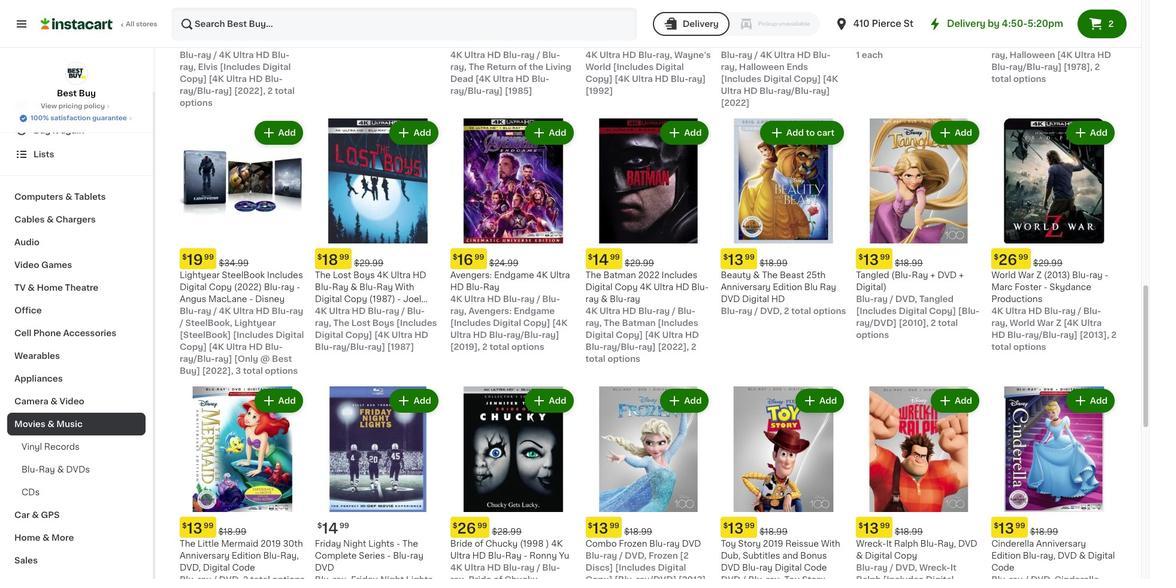 Task type: vqa. For each thing, say whether or not it's contained in the screenshot.


Task type: locate. For each thing, give the bounding box(es) containing it.
410
[[853, 19, 870, 28]]

wayne's up "paramount"
[[586, 15, 621, 23]]

add for wreck-it ralph blu-ray, dvd & digital copy blu-ray / dvd, wreck-it ralph [includes digita
[[955, 397, 972, 406]]

14
[[593, 254, 609, 267], [322, 523, 338, 536]]

dvd inside the wreck-it ralph blu-ray, dvd & digital copy blu-ray / dvd, wreck-it ralph [includes digita
[[958, 541, 978, 549]]

$ 26 99 for bride
[[453, 523, 487, 536]]

1 vertical spatial [blu-
[[615, 577, 636, 580]]

99 for $26.99 original price: $28.99 element at the bottom of page
[[477, 523, 487, 530]]

ray, inside halloween ends (2022) blu- ray - david gordon green - universal studios blu-ray / 4k ultra hd blu- ray, halloween ends [includes digital copy] [4k ultra hd blu-ray/blu-ray] [2022]
[[721, 63, 737, 71]]

4k inside world war z (2013) blu-ray - marc foster - skydance productions 4k ultra hd blu-ray / blu- ray, world war z [4k ultra hd blu-ray/blu-ray] [2013], 2 total options
[[992, 308, 1004, 316]]

view pricing policy link
[[41, 102, 112, 111]]

/ inside world war z (2013) blu-ray - marc foster - skydance productions 4k ultra hd blu-ray / blu- ray, world war z [4k ultra hd blu-ray/blu-ray] [2013], 2 total options
[[1078, 308, 1082, 316]]

$ 13 99 $18.99 combo frozen blu-ray dvd blu-ray / dvd, frozen [2 discs] [includes digital copy] [blu-ray/dvd] [2013
[[586, 523, 708, 580]]

ray down collector's
[[1059, 27, 1075, 35]]

$ inside '$ 14 99 $29.99 the batman 2022 includes digital copy 4k ultra hd blu- ray & blu-ray 4k ultra hd blu-ray / blu- ray, the batman [includes digital copy] [4k ultra hd blu-ray/blu-ray] [2022], 2 total options'
[[588, 254, 593, 261]]

code down the "cinderella"
[[992, 565, 1015, 573]]

99 for $16.99 original price: $24.99 element
[[475, 254, 484, 261]]

2 horizontal spatial anniversary
[[1036, 541, 1086, 549]]

13 up beauty
[[728, 254, 744, 267]]

$ inside $ 18 99 $29.99 the lost boys 4k ultra hd blu-ray & blu-ray with digital copy (1987) - joel schumacher - warner bros.
[[317, 254, 322, 261]]

ray inside bride of chucky (1998 ) 4k ultra hd blu-ray - ronny yu 4k ultra hd blu-ray / blu- ray, bride of chuck
[[505, 553, 522, 561]]

0 horizontal spatial warner
[[180, 15, 210, 23]]

bride left chucky
[[450, 541, 473, 549]]

1 vertical spatial z
[[1056, 320, 1062, 328]]

living up o'bannon
[[526, 15, 550, 23]]

1 vertical spatial lightyear
[[234, 320, 276, 328]]

5:20pm
[[1028, 19, 1063, 28]]

1 vertical spatial video
[[14, 261, 39, 270]]

0 vertical spatial complete
[[939, 15, 980, 23]]

dead down $26.99 original price: $34.99 'element'
[[553, 15, 575, 23]]

0 vertical spatial dead
[[553, 15, 575, 23]]

1 vertical spatial the
[[529, 63, 544, 71]]

the inside 4k ultra hd blu-ray / blu- ray, the return of the living dead [4k ultra hd blu- ray/blu-ray] [1985]
[[529, 63, 544, 71]]

buy up policy
[[79, 89, 96, 98]]

$ 13 99 $18.99 toy story 2019 reissue with dub, subtitles and bonus dvd blu-ray digital code
[[721, 523, 840, 573]]

1 horizontal spatial dead
[[553, 15, 575, 23]]

+ inside the wayne's world 4k ultra hd + digital copy (blu-ray) - 1992 - paramount 4k ultra hd blu-ray, wayne's world [includes digital copy] [4k ultra hd blu-ray] [1992]
[[701, 15, 707, 23]]

$ 26 99
[[994, 254, 1029, 267], [453, 523, 487, 536]]

buy
[[79, 89, 96, 98], [34, 126, 51, 135]]

copy]
[[180, 75, 207, 83], [586, 75, 613, 83], [794, 75, 821, 83], [929, 308, 956, 316], [523, 320, 550, 328], [345, 332, 372, 340], [616, 332, 643, 340], [180, 344, 207, 352], [586, 577, 613, 580]]

blu down collector's
[[1043, 27, 1057, 35]]

$13.99 original price: $18.99 element for $ 13 99 $18.99 combo frozen blu-ray dvd blu-ray / dvd, frozen [2 discs] [includes digital copy] [blu-ray/dvd] [2013
[[586, 518, 711, 539]]

$13.99 original price: $18.99 element up cinderella anniversary edition blu-ray, dvd & digital code
[[992, 518, 1117, 539]]

avengers:
[[450, 272, 492, 280], [469, 308, 512, 316]]

1 vertical spatial ends
[[787, 63, 808, 71]]

$ for $ 13 99 $18.99 combo frozen blu-ray dvd blu-ray / dvd, frozen [2 discs] [includes digital copy] [blu-ray/dvd] [2013 $13.99 original price: $18.99 element
[[588, 523, 593, 530]]

ends up gordon
[[767, 15, 788, 23]]

0 horizontal spatial video
[[14, 261, 39, 270]]

/
[[1025, 39, 1029, 47], [213, 51, 217, 59], [537, 51, 540, 59], [755, 51, 758, 59], [537, 296, 540, 304], [890, 296, 894, 304], [213, 308, 217, 316], [401, 308, 405, 316], [672, 308, 676, 316], [755, 308, 758, 316], [1078, 308, 1082, 316], [180, 320, 183, 328], [619, 553, 623, 561], [537, 565, 540, 573], [890, 565, 894, 573]]

boys inside $ 18 99 $29.99 the lost boys 4k ultra hd blu-ray & blu-ray with digital copy (1987) - joel schumacher - warner bros.
[[353, 272, 375, 280]]

13 up little
[[187, 523, 203, 536]]

product group containing 19
[[180, 118, 305, 378]]

z
[[1037, 272, 1042, 280], [1056, 320, 1062, 328]]

add for $ 14 99 $29.99 the batman 2022 includes digital copy 4k ultra hd blu- ray & blu-ray 4k ultra hd blu-ray / blu- ray, the batman [includes digital copy] [4k ultra hd blu-ray/blu-ray] [2022], 2 total options
[[684, 129, 702, 137]]

$ 13 99 up the "cinderella"
[[994, 523, 1026, 536]]

1 horizontal spatial (blu-
[[892, 272, 912, 280]]

(2022) down steelbook at the top left of the page
[[234, 284, 262, 292]]

of down $26.99 original price: $34.99 'element'
[[499, 15, 507, 23]]

of
[[499, 15, 507, 23], [894, 15, 903, 23], [518, 63, 527, 71], [475, 541, 483, 549], [494, 577, 503, 580]]

yu
[[559, 553, 569, 561]]

little
[[198, 541, 219, 549]]

(2022) inside lightyear steelbook includes digital copy (2022) blu-ray - angus maclane - disney blu-ray / 4k ultra hd blu-ray / steelbook, lightyear [steelbook] [includes digital copy] [4k ultra hd blu- ray/blu-ray] [only @ best buy] [2022], 3 total options
[[234, 284, 262, 292]]

delivery right ray)
[[683, 20, 719, 28]]

more
[[52, 534, 74, 543]]

bride down chucky
[[469, 577, 492, 580]]

living inside the return of the living dead (1985) 4k ultra hd blu-ray & blu-ray - dan o'bannon - shout factory
[[526, 15, 550, 23]]

product group
[[180, 118, 305, 378], [315, 118, 441, 354], [450, 118, 576, 354], [586, 118, 711, 366], [721, 118, 847, 318], [856, 118, 982, 342], [992, 118, 1117, 354], [180, 387, 305, 580], [315, 387, 441, 580], [450, 387, 576, 580], [586, 387, 711, 580], [721, 387, 847, 580], [856, 387, 982, 580], [992, 387, 1117, 580]]

$ 13 99 for the little mermaid 2019 30th anniversary edition blu-ray, dvd, digital code
[[182, 523, 214, 536]]

ray down vinyl records
[[39, 466, 55, 475]]

0 horizontal spatial blu
[[805, 284, 818, 292]]

the inside 4k ultra hd blu-ray / blu- ray, the lost boys [includes digital copy] [4k ultra hd blu-ray/blu-ray] [1987]
[[333, 320, 350, 328]]

dvd, inside the little mermaid 2019 30th anniversary edition blu-ray, dvd, digital code
[[180, 565, 201, 573]]

0 horizontal spatial it
[[886, 541, 892, 549]]

Search field
[[173, 8, 636, 40]]

[blu-
[[958, 308, 980, 316], [615, 577, 636, 580]]

0 vertical spatial [2022],
[[234, 87, 265, 95]]

$13.99 original price: $18.99 element
[[721, 249, 847, 270], [856, 249, 982, 270], [180, 518, 305, 539], [586, 518, 711, 539], [721, 518, 847, 539], [856, 518, 982, 539], [992, 518, 1117, 539]]

ray)
[[660, 27, 677, 35]]

frozen right the combo at the right
[[619, 541, 647, 549]]

$ 13 99 up little
[[182, 523, 214, 536]]

blu down 25th
[[805, 284, 818, 292]]

sales
[[14, 557, 38, 566]]

1 code from the left
[[232, 565, 255, 573]]

ray
[[1059, 27, 1075, 35], [912, 272, 928, 280], [332, 284, 349, 292], [377, 284, 393, 292], [483, 284, 500, 292], [820, 284, 836, 292], [39, 466, 55, 475], [505, 553, 522, 561]]

1 vertical spatial warner
[[376, 308, 406, 316]]

2 inside world war z (2013) blu-ray - marc foster - skydance productions 4k ultra hd blu-ray / blu- ray, world war z [4k ultra hd blu-ray/blu-ray] [2013], 2 total options
[[1112, 332, 1117, 340]]

0 vertical spatial with
[[180, 39, 199, 47]]

edition down beast
[[773, 284, 802, 292]]

total inside world war z (2013) blu-ray - marc foster - skydance productions 4k ultra hd blu-ray / blu- ray, world war z [4k ultra hd blu-ray/blu-ray] [2013], 2 total options
[[992, 344, 1012, 352]]

of up [1985]
[[518, 63, 527, 71]]

2 vertical spatial anniversary
[[180, 553, 230, 561]]

[4k inside halloween collector's edition 4k ultra hd blu ray 1978 blu-ray / 4k ultra hd blu- ray, halloween [4k ultra hd blu-ray/blu-ray] [1978], 2 total options
[[1057, 51, 1073, 59]]

ends down studios
[[787, 63, 808, 71]]

[4k inside '$ 14 99 $29.99 the batman 2022 includes digital copy 4k ultra hd blu- ray & blu-ray 4k ultra hd blu-ray / blu- ray, the batman [includes digital copy] [4k ultra hd blu-ray/blu-ray] [2022], 2 total options'
[[645, 332, 660, 340]]

0 vertical spatial anniversary
[[721, 284, 771, 292]]

/ inside $ 16 99 $24.99 avengers: endgame 4k ultra hd blu-ray 4k ultra hd blu-ray / blu- ray, avengers: endgame [includes digital copy] [4k ultra hd blu-ray/blu-ray] [2019], 2 total options
[[537, 296, 540, 304]]

frozen
[[619, 541, 647, 549], [649, 553, 678, 561]]

blu inside halloween collector's edition 4k ultra hd blu ray 1978 blu-ray / 4k ultra hd blu- ray, halloween [4k ultra hd blu-ray/blu-ray] [1978], 2 total options
[[1043, 27, 1057, 35]]

$13.99 original price: $18.99 element for $ 13 99 $18.99 beauty & the beast 25th anniversary edition blu ray dvd digital hd blu-ray / dvd, 2 total options
[[721, 249, 847, 270]]

$13.99 original price: $18.99 element for tangled (blu-ray + dvd + digital) blu-ray / dvd, tangled [includes digital copy] [blu- ray/dvd] [2010], 2 total options
[[856, 249, 982, 270]]

0 vertical spatial warner
[[180, 15, 210, 23]]

[blu- inside the $ 13 99 $18.99 combo frozen blu-ray dvd blu-ray / dvd, frozen [2 discs] [includes digital copy] [blu-ray/dvd] [2013
[[615, 577, 636, 580]]

halloween collector's edition 4k ultra hd blu ray 1978 blu-ray / 4k ultra hd blu- ray, halloween [4k ultra hd blu-ray/blu-ray] [1978], 2 total options
[[992, 15, 1115, 83]]

0 horizontal spatial (2022)
[[234, 284, 262, 292]]

$43.98 original price: $65.98 element
[[315, 0, 441, 13]]

4k inside $ 18 99 $29.99 the lost boys 4k ultra hd blu-ray & blu-ray with digital copy (1987) - joel schumacher - warner bros.
[[377, 272, 389, 280]]

z up foster
[[1037, 272, 1042, 280]]

office
[[14, 307, 42, 315]]

1 vertical spatial blu
[[805, 284, 818, 292]]

halloween ends (2022) blu- ray - david gordon green - universal studios blu-ray / 4k ultra hd blu- ray, halloween ends [includes digital copy] [4k ultra hd blu-ray/blu-ray] [2022]
[[721, 15, 838, 107]]

gordon
[[769, 27, 800, 35]]

avengers: down 16 at top left
[[450, 272, 492, 280]]

tangled up digital)
[[856, 272, 889, 280]]

2019 up subtitles
[[763, 541, 783, 549]]

add for $ 16 99 $24.99 avengers: endgame 4k ultra hd blu-ray 4k ultra hd blu-ray / blu- ray, avengers: endgame [includes digital copy] [4k ultra hd blu-ray/blu-ray] [2019], 2 total options
[[549, 129, 567, 137]]

movies & music link
[[7, 413, 146, 436]]

13 up the combo at the right
[[593, 523, 608, 536]]

best up pricing
[[57, 89, 77, 98]]

1 horizontal spatial 26
[[999, 254, 1018, 267]]

0 vertical spatial ralph
[[894, 541, 918, 549]]

boys down (1987)
[[373, 320, 394, 328]]

digital inside 4k ultra hd blu-ray / blu- ray, the lost boys [includes digital copy] [4k ultra hd blu-ray/blu-ray] [1987]
[[315, 332, 343, 340]]

options inside lightyear steelbook includes digital copy (2022) blu-ray - angus maclane - disney blu-ray / 4k ultra hd blu-ray / steelbook, lightyear [steelbook] [includes digital copy] [4k ultra hd blu- ray/blu-ray] [only @ best buy] [2022], 3 total options
[[265, 368, 298, 376]]

appliances link
[[7, 368, 146, 391]]

2 inside $ 13 99 $18.99 beauty & the beast 25th anniversary edition blu ray dvd digital hd blu-ray / dvd, 2 total options
[[784, 308, 789, 316]]

$ 16 99 $24.99 avengers: endgame 4k ultra hd blu-ray 4k ultra hd blu-ray / blu- ray, avengers: endgame [includes digital copy] [4k ultra hd blu-ray/blu-ray] [2019], 2 total options
[[450, 254, 570, 352]]

0 vertical spatial wreck-
[[856, 541, 886, 549]]

2 horizontal spatial video
[[239, 15, 263, 23]]

0 vertical spatial it
[[886, 541, 892, 549]]

13 up toy
[[728, 523, 744, 536]]

26 up marc
[[999, 254, 1018, 267]]

add button for world war z (2013) blu-ray - marc foster - skydance productions 4k ultra hd blu-ray / blu- ray, world war z [4k ultra hd blu-ray/blu-ray] [2013], 2 total options
[[1068, 122, 1114, 144]]

2 horizontal spatial with
[[821, 541, 840, 549]]

0 horizontal spatial ray/dvd]
[[636, 577, 677, 580]]

0 vertical spatial return
[[468, 15, 497, 23]]

copy inside $ 18 99 $29.99 the lost boys 4k ultra hd blu-ray & blu-ray with digital copy (1987) - joel schumacher - warner bros.
[[344, 296, 367, 304]]

pierce
[[872, 19, 902, 28]]

includes
[[267, 272, 303, 280], [662, 272, 698, 280]]

edition down the "cinderella"
[[992, 553, 1021, 561]]

$16.99 original price: $24.99 element
[[450, 249, 576, 270]]

delivery by 4:50-5:20pm link
[[928, 17, 1063, 31]]

ray, inside world war z (2013) blu-ray - marc foster - skydance productions 4k ultra hd blu-ray / blu- ray, world war z [4k ultra hd blu-ray/blu-ray] [2013], 2 total options
[[992, 320, 1008, 328]]

$24.99 up "paramount"
[[624, 3, 654, 11]]

best
[[57, 89, 77, 98], [272, 356, 292, 364]]

/ inside the wreck-it ralph blu-ray, dvd & digital copy blu-ray / dvd, wreck-it ralph [includes digita
[[890, 565, 894, 573]]

1 vertical spatial frozen
[[649, 553, 678, 561]]

(blu- down $21.99 original price: $24.99 element
[[640, 27, 660, 35]]

hd inside the last of us: the complete first season 4k ultra hd blu- ray 1 each
[[946, 27, 960, 35]]

ray down 25th
[[820, 284, 836, 292]]

1 horizontal spatial includes
[[662, 272, 698, 280]]

tangled
[[856, 272, 889, 280], [919, 296, 954, 304]]

99 inside $ 13 99 $18.99 toy story 2019 reissue with dub, subtitles and bonus dvd blu-ray digital code
[[745, 523, 755, 530]]

0 horizontal spatial elvis
[[198, 63, 218, 71]]

0 vertical spatial z
[[1037, 272, 1042, 280]]

1 vertical spatial ray,
[[280, 553, 299, 561]]

shop link
[[7, 95, 146, 119]]

code down mermaid
[[232, 565, 255, 573]]

1 vertical spatial (2022)
[[234, 284, 262, 292]]

of down chucky
[[494, 577, 503, 580]]

$13.99 original price: $18.99 element up beast
[[721, 249, 847, 270]]

the
[[450, 15, 466, 23], [856, 15, 872, 23], [921, 15, 936, 23], [469, 63, 485, 71], [315, 272, 331, 280], [586, 272, 601, 280], [762, 272, 778, 280], [333, 320, 350, 328], [604, 320, 620, 328], [180, 541, 195, 549], [402, 541, 418, 549]]

1 includes from the left
[[267, 272, 303, 280]]

$ 26 99 up marc
[[994, 254, 1029, 267]]

$14.99 original price: $29.99 element containing $29.99
[[180, 0, 305, 13]]

product group containing 18
[[315, 118, 441, 354]]

complete down the friday
[[315, 553, 357, 561]]

boys inside 4k ultra hd blu-ray / blu- ray, the lost boys [includes digital copy] [4k ultra hd blu-ray/blu-ray] [1987]
[[373, 320, 394, 328]]

$ 26 99 up chucky
[[453, 523, 487, 536]]

0 horizontal spatial 2022
[[180, 27, 201, 35]]

add button for wreck-it ralph blu-ray, dvd & digital copy blu-ray / dvd, wreck-it ralph [includes digita
[[932, 391, 978, 412]]

video
[[239, 15, 263, 23], [14, 261, 39, 270], [60, 398, 84, 406]]

$ 26 99 for world
[[994, 254, 1029, 267]]

edition up 1978
[[1086, 15, 1115, 23]]

@
[[260, 356, 270, 364]]

copy] inside the $ 13 99 $18.99 combo frozen blu-ray dvd blu-ray / dvd, frozen [2 discs] [includes digital copy] [blu-ray/dvd] [2013
[[586, 577, 613, 580]]

return up (1985)
[[468, 15, 497, 23]]

99 inside $ 18 99 $29.99 the lost boys 4k ultra hd blu-ray & blu-ray with digital copy (1987) - joel schumacher - warner bros.
[[339, 254, 349, 261]]

0 horizontal spatial 2019
[[261, 541, 281, 549]]

war up foster
[[1018, 272, 1034, 280]]

2019
[[261, 541, 281, 549], [763, 541, 783, 549]]

2 vertical spatial home
[[14, 534, 40, 543]]

living down o'bannon
[[546, 63, 571, 71]]

total inside $ 13 99 $18.99 beauty & the beast 25th anniversary edition blu ray dvd digital hd blu-ray / dvd, 2 total options
[[791, 308, 811, 316]]

hd
[[686, 15, 699, 23], [239, 27, 253, 35], [515, 27, 529, 35], [946, 27, 960, 35], [1027, 27, 1041, 35], [1068, 39, 1082, 47], [256, 51, 270, 59], [487, 51, 501, 59], [623, 51, 636, 59], [797, 51, 811, 59], [1098, 51, 1111, 59], [249, 75, 263, 83], [516, 75, 530, 83], [655, 75, 669, 83], [744, 87, 758, 95], [413, 272, 426, 280], [450, 284, 464, 292], [676, 284, 689, 292], [487, 296, 501, 304], [772, 296, 785, 304], [256, 308, 270, 316], [352, 308, 366, 316], [623, 308, 636, 316], [1029, 308, 1042, 316], [415, 332, 428, 340], [473, 332, 487, 340], [685, 332, 699, 340], [992, 332, 1006, 340], [249, 344, 263, 352], [472, 553, 486, 561], [487, 565, 501, 573]]

ray inside blu-ray & dvds link
[[39, 466, 55, 475]]

0 vertical spatial $14.99 original price: $29.99 element
[[180, 0, 305, 13]]

1 vertical spatial buy
[[34, 126, 51, 135]]

0 horizontal spatial anniversary
[[180, 553, 230, 561]]

0 horizontal spatial 14
[[322, 523, 338, 536]]

3 code from the left
[[992, 565, 1015, 573]]

complete for dvd
[[315, 553, 357, 561]]

$13.99 original price: $18.99 element up reissue
[[721, 518, 847, 539]]

mermaid
[[221, 541, 259, 549]]

[4k inside the wayne's world 4k ultra hd + digital copy (blu-ray) - 1992 - paramount 4k ultra hd blu-ray, wayne's world [includes digital copy] [4k ultra hd blu-ray] [1992]
[[615, 75, 630, 83]]

ray/dvd] inside tangled (blu-ray + dvd + digital) blu-ray / dvd, tangled [includes digital copy] [blu- ray/dvd] [2010], 2 total options
[[856, 320, 897, 328]]

war
[[1018, 272, 1034, 280], [1037, 320, 1054, 328]]

ray up [2010],
[[912, 272, 928, 280]]

$ for $19.99 original price: $34.99 element
[[182, 254, 187, 261]]

dvd inside $ 13 99 $18.99 beauty & the beast 25th anniversary edition blu ray dvd digital hd blu-ray / dvd, 2 total options
[[721, 296, 740, 304]]

of left st
[[894, 15, 903, 23]]

(2022) up green
[[790, 15, 818, 23]]

anniversary down beauty
[[721, 284, 771, 292]]

99 for $18.99 original price: $29.99 element
[[339, 254, 349, 261]]

to
[[806, 129, 815, 137]]

$ 13 99 up digital)
[[859, 254, 890, 267]]

ray up "schumacher"
[[332, 284, 349, 292]]

wayne's down 1992
[[674, 51, 711, 59]]

ray/dvd] inside the $ 13 99 $18.99 combo frozen blu-ray dvd blu-ray / dvd, frozen [2 discs] [includes digital copy] [blu-ray/dvd] [2013
[[636, 577, 677, 580]]

digital inside the wreck-it ralph blu-ray, dvd & digital copy blu-ray / dvd, wreck-it ralph [includes digita
[[865, 553, 892, 561]]

[includes inside tangled (blu-ray + dvd + digital) blu-ray / dvd, tangled [includes digital copy] [blu- ray/dvd] [2010], 2 total options
[[856, 308, 897, 316]]

- inside bride of chucky (1998 ) 4k ultra hd blu-ray - ronny yu 4k ultra hd blu-ray / blu- ray, bride of chuck
[[524, 553, 528, 561]]

[includes inside the wayne's world 4k ultra hd + digital copy (blu-ray) - 1992 - paramount 4k ultra hd blu-ray, wayne's world [includes digital copy] [4k ultra hd blu-ray] [1992]
[[613, 63, 654, 71]]

edition inside the little mermaid 2019 30th anniversary edition blu-ray, dvd, digital code
[[232, 553, 261, 561]]

$24.99 right 16 at top left
[[489, 260, 519, 268]]

code down bonus
[[804, 565, 827, 573]]

None search field
[[171, 7, 637, 41]]

home & more
[[14, 534, 74, 543]]

$14.99 original price: $29.99 element containing 14
[[586, 249, 711, 270]]

total inside $ 16 99 $24.99 avengers: endgame 4k ultra hd blu-ray 4k ultra hd blu-ray / blu- ray, avengers: endgame [includes digital copy] [4k ultra hd blu-ray/blu-ray] [2019], 2 total options
[[490, 344, 509, 352]]

ray] inside 4k ultra hd blu-ray / blu- ray, the lost boys [includes digital copy] [4k ultra hd blu-ray/blu-ray] [1987]
[[368, 344, 385, 352]]

$18.99 original price: $34.99 element
[[721, 0, 847, 13]]

[1978],
[[1064, 63, 1093, 71]]

warner down (1987)
[[376, 308, 406, 316]]

includes inside lightyear steelbook includes digital copy (2022) blu-ray - angus maclane - disney blu-ray / 4k ultra hd blu-ray / steelbook, lightyear [steelbook] [includes digital copy] [4k ultra hd blu- ray/blu-ray] [only @ best buy] [2022], 3 total options
[[267, 272, 303, 280]]

3
[[236, 368, 241, 376]]

0 vertical spatial buy
[[79, 89, 96, 98]]

z down skydance
[[1056, 320, 1062, 328]]

lightyear steelbook includes digital copy (2022) blu-ray - angus maclane - disney blu-ray / 4k ultra hd blu-ray / steelbook, lightyear [steelbook] [includes digital copy] [4k ultra hd blu- ray/blu-ray] [only @ best buy] [2022], 3 total options
[[180, 272, 304, 376]]

$34.99 up steelbook at the top left of the page
[[219, 260, 249, 268]]

1 vertical spatial (blu-
[[892, 272, 912, 280]]

tv & home theatre
[[14, 284, 98, 292]]

digital inside the $ 13 99 $18.99 combo frozen blu-ray dvd blu-ray / dvd, frozen [2 discs] [includes digital copy] [blu-ray/dvd] [2013
[[658, 565, 686, 573]]

99 for $ 13 99 $18.99 beauty & the beast 25th anniversary edition blu ray dvd digital hd blu-ray / dvd, 2 total options $13.99 original price: $18.99 element
[[745, 254, 755, 261]]

1 horizontal spatial z
[[1056, 320, 1062, 328]]

blu- inside $ 13 99 $18.99 toy story 2019 reissue with dub, subtitles and bonus dvd blu-ray digital code
[[742, 565, 760, 573]]

anniversary down little
[[180, 553, 230, 561]]

digital inside $ 18 99 $29.99 the lost boys 4k ultra hd blu-ray & blu-ray with digital copy (1987) - joel schumacher - warner bros.
[[315, 296, 342, 304]]

dvd
[[938, 272, 957, 280], [721, 296, 740, 304], [682, 541, 701, 549], [958, 541, 978, 549], [1058, 553, 1077, 561], [315, 565, 334, 573], [721, 565, 740, 573]]

[2022], inside '$ 14 99 $29.99 the batman 2022 includes digital copy 4k ultra hd blu- ray & blu-ray 4k ultra hd blu-ray / blu- ray, the batman [includes digital copy] [4k ultra hd blu-ray/blu-ray] [2022], 2 total options'
[[658, 344, 689, 352]]

policy
[[84, 103, 105, 110]]

dvd, inside the $ 13 99 $18.99 combo frozen blu-ray dvd blu-ray / dvd, frozen [2 discs] [includes digital copy] [blu-ray/dvd] [2013
[[625, 553, 647, 561]]

ray down chucky
[[505, 553, 522, 561]]

1 vertical spatial bride
[[469, 577, 492, 580]]

0 horizontal spatial the
[[510, 15, 524, 23]]

universal
[[721, 39, 760, 47]]

lightyear down disney
[[234, 320, 276, 328]]

best buy
[[57, 89, 96, 98]]

2019 left 30th
[[261, 541, 281, 549]]

lightyear down $ 19 99
[[180, 272, 220, 280]]

ray inside the wreck-it ralph blu-ray, dvd & digital copy blu-ray / dvd, wreck-it ralph [includes digita
[[874, 565, 888, 573]]

0 horizontal spatial dead
[[450, 75, 474, 83]]

2 2019 from the left
[[763, 541, 783, 549]]

1
[[856, 51, 860, 59]]

the return of the living dead (1985) 4k ultra hd blu-ray & blu-ray - dan o'bannon - shout factory
[[450, 15, 575, 59]]

war down the productions
[[1037, 320, 1054, 328]]

0 vertical spatial 14
[[593, 254, 609, 267]]

1 horizontal spatial (2022)
[[790, 15, 818, 23]]

1 vertical spatial $14.99 original price: $29.99 element
[[586, 249, 711, 270]]

ray/blu- inside lightyear steelbook includes digital copy (2022) blu-ray - angus maclane - disney blu-ray / 4k ultra hd blu-ray / steelbook, lightyear [steelbook] [includes digital copy] [4k ultra hd blu- ray/blu-ray] [only @ best buy] [2022], 3 total options
[[180, 356, 215, 364]]

tangled up [2010],
[[919, 296, 954, 304]]

0 vertical spatial avengers:
[[450, 272, 492, 280]]

19
[[187, 254, 203, 267]]

return down factory
[[487, 63, 516, 71]]

1 horizontal spatial $14.99 original price: $29.99 element
[[586, 249, 711, 270]]

the down o'bannon
[[529, 63, 544, 71]]

$13.99 original price: $18.99 element up tangled (blu-ray + dvd + digital) blu-ray / dvd, tangled [includes digital copy] [blu- ray/dvd] [2010], 2 total options
[[856, 249, 982, 270]]

ray, inside warner home video elvis 2022 4k ultra hd blu-ray with digital copy blu-ray / 4k ultra hd blu- ray, elvis [includes digital copy] [4k ultra hd blu- ray/blu-ray] [2022], 2 total options
[[180, 63, 196, 71]]

$18.99 inside $ 13 99 $18.99 beauty & the beast 25th anniversary edition blu ray dvd digital hd blu-ray / dvd, 2 total options
[[760, 260, 788, 268]]

$34.99
[[492, 3, 522, 11], [219, 260, 249, 268]]

complete for hd
[[939, 15, 980, 23]]

2 code from the left
[[804, 565, 827, 573]]

buy down 100%
[[34, 126, 51, 135]]

studios
[[762, 39, 794, 47]]

satisfaction
[[50, 115, 91, 122]]

delivery for delivery
[[683, 20, 719, 28]]

world down the productions
[[1010, 320, 1035, 328]]

delivery inside button
[[683, 20, 719, 28]]

1 vertical spatial 26
[[457, 523, 476, 536]]

1 vertical spatial war
[[1037, 320, 1054, 328]]

includes up disney
[[267, 272, 303, 280]]

0 horizontal spatial frozen
[[619, 541, 647, 549]]

$13.99 original price: $18.99 element up [2
[[586, 518, 711, 539]]

1 vertical spatial lost
[[352, 320, 371, 328]]

includes left beauty
[[662, 272, 698, 280]]

0 horizontal spatial complete
[[315, 553, 357, 561]]

return
[[468, 15, 497, 23], [487, 63, 516, 71]]

99
[[204, 254, 214, 261], [339, 254, 349, 261], [475, 254, 484, 261], [610, 254, 620, 261], [745, 254, 755, 261], [880, 254, 890, 261], [1019, 254, 1029, 261], [204, 523, 214, 530], [340, 523, 349, 530], [477, 523, 487, 530], [610, 523, 620, 530], [745, 523, 755, 530], [880, 523, 890, 530], [1016, 523, 1026, 530]]

14 inside '$ 14 99 $29.99 the batman 2022 includes digital copy 4k ultra hd blu- ray & blu-ray 4k ultra hd blu-ray / blu- ray, the batman [includes digital copy] [4k ultra hd blu-ray/blu-ray] [2022], 2 total options'
[[593, 254, 609, 267]]

1 2019 from the left
[[261, 541, 281, 549]]

1 vertical spatial ralph
[[856, 577, 881, 580]]

$ inside $ 13 99 $18.99 toy story 2019 reissue with dub, subtitles and bonus dvd blu-ray digital code
[[723, 523, 728, 530]]

0 vertical spatial bride
[[450, 541, 473, 549]]

0 vertical spatial 2022
[[180, 27, 201, 35]]

dead down shout
[[450, 75, 474, 83]]

ray down $16.99 original price: $24.99 element
[[483, 284, 500, 292]]

2 vertical spatial with
[[821, 541, 840, 549]]

ray inside 4k ultra hd blu-ray / blu- ray, the lost boys [includes digital copy] [4k ultra hd blu-ray/blu-ray] [1987]
[[386, 308, 399, 316]]

instacart logo image
[[41, 17, 113, 31]]

add for bride of chucky (1998 ) 4k ultra hd blu-ray - ronny yu 4k ultra hd blu-ray / blu- ray, bride of chuck
[[549, 397, 567, 406]]

$29.99 inside '$ 14 99 $29.99 the batman 2022 includes digital copy 4k ultra hd blu- ray & blu-ray 4k ultra hd blu-ray / blu- ray, the batman [includes digital copy] [4k ultra hd blu-ray/blu-ray] [2022], 2 total options'
[[625, 260, 654, 268]]

add button for $ 18 99 $29.99 the lost boys 4k ultra hd blu-ray & blu-ray with digital copy (1987) - joel schumacher - warner bros.
[[391, 122, 437, 144]]

0 horizontal spatial $14.99 original price: $29.99 element
[[180, 0, 305, 13]]

friday night lights - the complete series - blu-ray dvd
[[315, 541, 424, 573]]

0 horizontal spatial $24.99
[[489, 260, 519, 268]]

1 horizontal spatial war
[[1037, 320, 1054, 328]]

$ for $13.99 original price: $18.99 element on top of cinderella anniversary edition blu-ray, dvd & digital code
[[994, 523, 999, 530]]

ultra inside the return of the living dead (1985) 4k ultra hd blu-ray & blu-ray - dan o'bannon - shout factory
[[493, 27, 513, 35]]

$19.99 original price: $34.99 element
[[180, 249, 305, 270]]

frozen left [2
[[649, 553, 678, 561]]

copy] inside tangled (blu-ray + dvd + digital) blu-ray / dvd, tangled [includes digital copy] [blu- ray/dvd] [2010], 2 total options
[[929, 308, 956, 316]]

0 vertical spatial boys
[[353, 272, 375, 280]]

0 vertical spatial (blu-
[[640, 27, 660, 35]]

season
[[877, 27, 908, 35]]

2022 inside '$ 14 99 $29.99 the batman 2022 includes digital copy 4k ultra hd blu- ray & blu-ray 4k ultra hd blu-ray / blu- ray, the batman [includes digital copy] [4k ultra hd blu-ray/blu-ray] [2022], 2 total options'
[[638, 272, 660, 280]]

complete left by
[[939, 15, 980, 23]]

[2019],
[[450, 344, 480, 352]]

2 horizontal spatial [2022],
[[658, 344, 689, 352]]

best right @
[[272, 356, 292, 364]]

$ 18 99 $29.99 the lost boys 4k ultra hd blu-ray & blu-ray with digital copy (1987) - joel schumacher - warner bros.
[[315, 254, 430, 316]]

$14.99 original price: $29.99 element for 14
[[586, 249, 711, 270]]

0 vertical spatial ray/dvd]
[[856, 320, 897, 328]]

1 horizontal spatial anniversary
[[721, 284, 771, 292]]

0 horizontal spatial with
[[180, 39, 199, 47]]

4k inside 4k ultra hd blu-ray / blu- ray, the lost boys [includes digital copy] [4k ultra hd blu-ray/blu-ray] [1987]
[[315, 308, 327, 316]]

+
[[701, 15, 707, 23], [930, 272, 936, 280], [959, 272, 964, 280]]

again
[[61, 126, 84, 135]]

0 horizontal spatial wreck-
[[856, 541, 886, 549]]

410 pierce st button
[[834, 7, 914, 41]]

add for tangled (blu-ray + dvd + digital) blu-ray / dvd, tangled [includes digital copy] [blu- ray/dvd] [2010], 2 total options
[[955, 129, 972, 137]]

combo
[[586, 541, 617, 549]]

2 includes from the left
[[662, 272, 698, 280]]

blu-ray & dvds
[[22, 466, 90, 475]]

0 vertical spatial endgame
[[494, 272, 534, 280]]

warner inside $ 18 99 $29.99 the lost boys 4k ultra hd blu-ray & blu-ray with digital copy (1987) - joel schumacher - warner bros.
[[376, 308, 406, 316]]

0 vertical spatial living
[[526, 15, 550, 23]]

$ for $18.99 original price: $29.99 element
[[317, 254, 322, 261]]

$ inside 'element'
[[994, 254, 999, 261]]

blu- inside cinderella anniversary edition blu-ray, dvd & digital code
[[1023, 553, 1040, 561]]

discs]
[[586, 565, 613, 573]]

lost down "schumacher"
[[352, 320, 371, 328]]

99 for wreck-it ralph blu-ray, dvd & digital copy blu-ray / dvd, wreck-it ralph [includes digita's $13.99 original price: $18.99 element
[[880, 523, 890, 530]]

[includes inside the wreck-it ralph blu-ray, dvd & digital copy blu-ray / dvd, wreck-it ralph [includes digita
[[883, 577, 924, 580]]

ultra
[[664, 15, 684, 23], [217, 27, 237, 35], [493, 27, 513, 35], [924, 27, 944, 35], [1005, 27, 1025, 35], [1045, 39, 1066, 47], [233, 51, 254, 59], [464, 51, 485, 59], [600, 51, 621, 59], [774, 51, 795, 59], [1075, 51, 1096, 59], [226, 75, 247, 83], [493, 75, 514, 83], [632, 75, 653, 83], [721, 87, 742, 95], [391, 272, 411, 280], [550, 272, 570, 280], [654, 284, 674, 292], [464, 296, 485, 304], [233, 308, 254, 316], [329, 308, 350, 316], [600, 308, 621, 316], [1006, 308, 1026, 316], [1081, 320, 1102, 328], [392, 332, 413, 340], [450, 332, 471, 340], [662, 332, 683, 340], [226, 344, 247, 352], [450, 553, 470, 561], [464, 565, 485, 573]]

add for $ 13 99 $18.99 combo frozen blu-ray dvd blu-ray / dvd, frozen [2 discs] [includes digital copy] [blu-ray/dvd] [2013
[[684, 397, 702, 406]]

0 vertical spatial lost
[[333, 272, 351, 280]]

the inside the return of the living dead (1985) 4k ultra hd blu-ray & blu-ray - dan o'bannon - shout factory
[[450, 15, 466, 23]]

wreck-it ralph blu-ray, dvd & digital copy blu-ray / dvd, wreck-it ralph [includes digita
[[856, 541, 978, 580]]

$ 13 99 for wreck-it ralph blu-ray, dvd & digital copy
[[859, 523, 890, 536]]

[2022],
[[234, 87, 265, 95], [658, 344, 689, 352], [202, 368, 233, 376]]

$21.99 original price: $24.99 element
[[586, 0, 711, 13]]

/ inside warner home video elvis 2022 4k ultra hd blu-ray with digital copy blu-ray / 4k ultra hd blu- ray, elvis [includes digital copy] [4k ultra hd blu- ray/blu-ray] [2022], 2 total options
[[213, 51, 217, 59]]

video inside warner home video elvis 2022 4k ultra hd blu-ray with digital copy blu-ray / 4k ultra hd blu- ray, elvis [includes digital copy] [4k ultra hd blu- ray/blu-ray] [2022], 2 total options
[[239, 15, 263, 23]]

$13.99 original price: $18.99 element up the wreck-it ralph blu-ray, dvd & digital copy blu-ray / dvd, wreck-it ralph [includes digita
[[856, 518, 982, 539]]

hd inside $ 18 99 $29.99 the lost boys 4k ultra hd blu-ray & blu-ray with digital copy (1987) - joel schumacher - warner bros.
[[413, 272, 426, 280]]

(blu- up [2010],
[[892, 272, 912, 280]]

2 vertical spatial video
[[60, 398, 84, 406]]

ralph
[[894, 541, 918, 549], [856, 577, 881, 580]]

ray/blu- inside '$ 14 99 $29.99 the batman 2022 includes digital copy 4k ultra hd blu- ray & blu-ray 4k ultra hd blu-ray / blu- ray, the batman [includes digital copy] [4k ultra hd blu-ray/blu-ray] [2022], 2 total options'
[[603, 344, 639, 352]]

avengers: up [2019],
[[469, 308, 512, 316]]

/ inside tangled (blu-ray + dvd + digital) blu-ray / dvd, tangled [includes digital copy] [blu- ray/dvd] [2010], 2 total options
[[890, 296, 894, 304]]

digital inside the little mermaid 2019 30th anniversary edition blu-ray, dvd, digital code
[[203, 565, 230, 573]]

$14.99 original price: $29.99 element for home
[[180, 0, 305, 13]]

product group containing 16
[[450, 118, 576, 354]]

blu- inside the little mermaid 2019 30th anniversary edition blu-ray, dvd, digital code
[[263, 553, 280, 561]]

1 vertical spatial $34.99
[[219, 260, 249, 268]]

anniversary right the "cinderella"
[[1036, 541, 1086, 549]]

edition down mermaid
[[232, 553, 261, 561]]

$
[[182, 254, 187, 261], [317, 254, 322, 261], [453, 254, 457, 261], [588, 254, 593, 261], [723, 254, 728, 261], [859, 254, 863, 261], [994, 254, 999, 261], [182, 523, 187, 530], [317, 523, 322, 530], [453, 523, 457, 530], [588, 523, 593, 530], [723, 523, 728, 530], [859, 523, 863, 530], [994, 523, 999, 530]]

16
[[457, 254, 473, 267]]

1 vertical spatial 14
[[322, 523, 338, 536]]

18
[[322, 254, 338, 267]]

1 vertical spatial complete
[[315, 553, 357, 561]]

[2013],
[[1080, 332, 1110, 340]]

copy inside the wreck-it ralph blu-ray, dvd & digital copy blu-ray / dvd, wreck-it ralph [includes digita
[[894, 553, 917, 561]]

total inside '$ 14 99 $29.99 the batman 2022 includes digital copy 4k ultra hd blu- ray & blu-ray 4k ultra hd blu-ray / blu- ray, the batman [includes digital copy] [4k ultra hd blu-ray/blu-ray] [2022], 2 total options'
[[586, 356, 606, 364]]

1 horizontal spatial complete
[[939, 15, 980, 23]]

dvd, inside tangled (blu-ray + dvd + digital) blu-ray / dvd, tangled [includes digital copy] [blu- ray/dvd] [2010], 2 total options
[[896, 296, 917, 304]]

cables & chargers link
[[7, 208, 146, 231]]

audio link
[[7, 231, 146, 254]]

warner right 'stores'
[[180, 15, 210, 23]]

$ inside the $ 13 99 $18.99 combo frozen blu-ray dvd blu-ray / dvd, frozen [2 discs] [includes digital copy] [blu-ray/dvd] [2013
[[588, 523, 593, 530]]

lost down 18
[[333, 272, 351, 280]]

$14.99 original price: $29.99 element
[[180, 0, 305, 13], [586, 249, 711, 270]]

all
[[126, 21, 134, 28]]

ray/blu- inside $ 16 99 $24.99 avengers: endgame 4k ultra hd blu-ray 4k ultra hd blu-ray / blu- ray, avengers: endgame [includes digital copy] [4k ultra hd blu-ray/blu-ray] [2019], 2 total options
[[507, 332, 542, 340]]

$29.99
[[219, 3, 248, 11], [354, 260, 384, 268], [625, 260, 654, 268], [1033, 260, 1063, 268]]

$ for $13.99 original price: $18.99 element related to $ 13 99 $18.99 toy story 2019 reissue with dub, subtitles and bonus dvd blu-ray digital code
[[723, 523, 728, 530]]

add to cart button
[[761, 122, 843, 144]]

delivery for delivery by 4:50-5:20pm
[[947, 19, 986, 28]]

world up [1992]
[[586, 63, 611, 71]]

13 up the wreck-it ralph blu-ray, dvd & digital copy blu-ray / dvd, wreck-it ralph [includes digita
[[863, 523, 879, 536]]

1 vertical spatial tangled
[[919, 296, 954, 304]]

the down $26.99 original price: $34.99 'element'
[[510, 15, 524, 23]]

$ 13 99 up the wreck-it ralph blu-ray, dvd & digital copy blu-ray / dvd, wreck-it ralph [includes digita
[[859, 523, 890, 536]]

1 vertical spatial return
[[487, 63, 516, 71]]

$ inside $ 19 99
[[182, 254, 187, 261]]

delivery left by
[[947, 19, 986, 28]]

0 horizontal spatial ray,
[[280, 553, 299, 561]]

2 vertical spatial [2022],
[[202, 368, 233, 376]]

$ inside $ 16 99 $24.99 avengers: endgame 4k ultra hd blu-ray 4k ultra hd blu-ray / blu- ray, avengers: endgame [includes digital copy] [4k ultra hd blu-ray/blu-ray] [2019], 2 total options
[[453, 254, 457, 261]]

0 vertical spatial elvis
[[266, 15, 285, 23]]



Task type: describe. For each thing, give the bounding box(es) containing it.
toy
[[721, 541, 736, 549]]

vinyl
[[22, 443, 42, 452]]

options inside $ 13 99 $18.99 beauty & the beast 25th anniversary edition blu ray dvd digital hd blu-ray / dvd, 2 total options
[[813, 308, 846, 316]]

0 vertical spatial frozen
[[619, 541, 647, 549]]

copy] inside warner home video elvis 2022 4k ultra hd blu-ray with digital copy blu-ray / 4k ultra hd blu- ray, elvis [includes digital copy] [4k ultra hd blu- ray/blu-ray] [2022], 2 total options
[[180, 75, 207, 83]]

ray inside bride of chucky (1998 ) 4k ultra hd blu-ray - ronny yu 4k ultra hd blu-ray / blu- ray, bride of chuck
[[521, 565, 535, 573]]

$ for $26.99 original price: $28.99 element at the bottom of page
[[453, 523, 457, 530]]

0 vertical spatial wayne's
[[586, 15, 621, 23]]

copy] inside the wayne's world 4k ultra hd + digital copy (blu-ray) - 1992 - paramount 4k ultra hd blu-ray, wayne's world [includes digital copy] [4k ultra hd blu-ray] [1992]
[[586, 75, 613, 83]]

world up marc
[[992, 272, 1016, 280]]

disney
[[255, 296, 285, 304]]

4k inside halloween ends (2022) blu- ray - david gordon green - universal studios blu-ray / 4k ultra hd blu- ray, halloween ends [includes digital copy] [4k ultra hd blu-ray/blu-ray] [2022]
[[760, 51, 772, 59]]

ray, inside the wreck-it ralph blu-ray, dvd & digital copy blu-ray / dvd, wreck-it ralph [includes digita
[[938, 541, 956, 549]]

movies & music
[[14, 421, 83, 429]]

car & gps link
[[7, 504, 146, 527]]

99 for $13.99 original price: $18.99 element for tangled (blu-ray + dvd + digital) blu-ray / dvd, tangled [includes digital copy] [blu- ray/dvd] [2010], 2 total options
[[880, 254, 890, 261]]

/ inside halloween ends (2022) blu- ray - david gordon green - universal studios blu-ray / 4k ultra hd blu- ray, halloween ends [includes digital copy] [4k ultra hd blu-ray/blu-ray] [2022]
[[755, 51, 758, 59]]

ray/blu- inside halloween collector's edition 4k ultra hd blu ray 1978 blu-ray / 4k ultra hd blu- ray, halloween [4k ultra hd blu-ray/blu-ray] [1978], 2 total options
[[1009, 63, 1045, 71]]

world down $21.99 original price: $24.99 element
[[623, 15, 648, 23]]

$39.98 original price: $48.98 element
[[856, 0, 982, 13]]

ray up (1987)
[[377, 284, 393, 292]]

[4k inside 4k ultra hd blu-ray / blu- ray, the return of the living dead [4k ultra hd blu- ray/blu-ray] [1985]
[[476, 75, 491, 83]]

digital inside tangled (blu-ray + dvd + digital) blu-ray / dvd, tangled [includes digital copy] [blu- ray/dvd] [2010], 2 total options
[[899, 308, 927, 316]]

david
[[742, 27, 766, 35]]

the inside friday night lights - the complete series - blu-ray dvd
[[402, 541, 418, 549]]

$13.99 original price: $18.99 element for wreck-it ralph blu-ray, dvd & digital copy blu-ray / dvd, wreck-it ralph [includes digita
[[856, 518, 982, 539]]

$ for wreck-it ralph blu-ray, dvd & digital copy blu-ray / dvd, wreck-it ralph [includes digita's $13.99 original price: $18.99 element
[[859, 523, 863, 530]]

$13.99 original price: $18.99 element up mermaid
[[180, 518, 305, 539]]

anniversary inside $ 13 99 $18.99 beauty & the beast 25th anniversary edition blu ray dvd digital hd blu-ray / dvd, 2 total options
[[721, 284, 771, 292]]

1 vertical spatial batman
[[622, 320, 656, 328]]

ray inside tangled (blu-ray + dvd + digital) blu-ray / dvd, tangled [includes digital copy] [blu- ray/dvd] [2010], 2 total options
[[874, 296, 888, 304]]

includes inside '$ 14 99 $29.99 the batman 2022 includes digital copy 4k ultra hd blu- ray & blu-ray 4k ultra hd blu-ray / blu- ray, the batman [includes digital copy] [4k ultra hd blu-ray/blu-ray] [2022], 2 total options'
[[662, 272, 698, 280]]

4k inside 4k ultra hd blu-ray / blu- ray, the return of the living dead [4k ultra hd blu- ray/blu-ray] [1985]
[[450, 51, 462, 59]]

0 vertical spatial war
[[1018, 272, 1034, 280]]

(1985)
[[450, 27, 477, 35]]

ray, inside the wayne's world 4k ultra hd + digital copy (blu-ray) - 1992 - paramount 4k ultra hd blu-ray, wayne's world [includes digital copy] [4k ultra hd blu-ray] [1992]
[[656, 51, 672, 59]]

1 horizontal spatial $24.99
[[624, 3, 654, 11]]

$29.99 inside $ 18 99 $29.99 the lost boys 4k ultra hd blu-ray & blu-ray with digital copy (1987) - joel schumacher - warner bros.
[[354, 260, 384, 268]]

99 inside '$ 14 99 $29.99 the batman 2022 includes digital copy 4k ultra hd blu- ray & blu-ray 4k ultra hd blu-ray / blu- ray, the batman [includes digital copy] [4k ultra hd blu-ray/blu-ray] [2022], 2 total options'
[[610, 254, 620, 261]]

add button for bride of chucky (1998 ) 4k ultra hd blu-ray - ronny yu 4k ultra hd blu-ray / blu- ray, bride of chuck
[[526, 391, 573, 412]]

& inside $ 18 99 $29.99 the lost boys 4k ultra hd blu-ray & blu-ray with digital copy (1987) - joel schumacher - warner bros.
[[351, 284, 357, 292]]

night
[[343, 541, 366, 549]]

$29.99 inside 'element'
[[1033, 260, 1063, 268]]

st
[[904, 19, 914, 28]]

0 vertical spatial tangled
[[856, 272, 889, 280]]

cables & chargers
[[14, 216, 96, 224]]

[includes inside warner home video elvis 2022 4k ultra hd blu-ray with digital copy blu-ray / 4k ultra hd blu- ray, elvis [includes digital copy] [4k ultra hd blu- ray/blu-ray] [2022], 2 total options
[[220, 63, 261, 71]]

service type group
[[653, 12, 820, 36]]

dead inside the return of the living dead (1985) 4k ultra hd blu-ray & blu-ray - dan o'bannon - shout factory
[[553, 15, 575, 23]]

0 vertical spatial batman
[[604, 272, 636, 280]]

99 for $19.99 original price: $34.99 element
[[204, 254, 214, 261]]

1 vertical spatial home
[[37, 284, 63, 292]]

1 vertical spatial it
[[951, 565, 957, 573]]

$ 13 99 $18.99 beauty & the beast 25th anniversary edition blu ray dvd digital hd blu-ray / dvd, 2 total options
[[721, 254, 846, 316]]

0 horizontal spatial buy
[[34, 126, 51, 135]]

stores
[[136, 21, 157, 28]]

4k ultra hd blu-ray / blu- ray, the lost boys [includes digital copy] [4k ultra hd blu-ray/blu-ray] [1987]
[[315, 308, 437, 352]]

1 vertical spatial avengers:
[[469, 308, 512, 316]]

of inside the last of us: the complete first season 4k ultra hd blu- ray 1 each
[[894, 15, 903, 23]]

dvds
[[66, 466, 90, 475]]

copy] inside $ 16 99 $24.99 avengers: endgame 4k ultra hd blu-ray 4k ultra hd blu-ray / blu- ray, avengers: endgame [includes digital copy] [4k ultra hd blu-ray/blu-ray] [2019], 2 total options
[[523, 320, 550, 328]]

lights
[[368, 541, 394, 549]]

blu inside $ 13 99 $18.99 beauty & the beast 25th anniversary edition blu ray dvd digital hd blu-ray / dvd, 2 total options
[[805, 284, 818, 292]]

ray inside $ 13 99 $18.99 toy story 2019 reissue with dub, subtitles and bonus dvd blu-ray digital code
[[760, 565, 773, 573]]

99 for $ 13 99 $18.99 combo frozen blu-ray dvd blu-ray / dvd, frozen [2 discs] [includes digital copy] [blu-ray/dvd] [2013 $13.99 original price: $18.99 element
[[610, 523, 620, 530]]

ray, inside the little mermaid 2019 30th anniversary edition blu-ray, dvd, digital code
[[280, 553, 299, 561]]

100% satisfaction guarantee
[[31, 115, 127, 122]]

bonus
[[800, 553, 827, 561]]

$18.99 inside $ 13 99 $18.99 toy story 2019 reissue with dub, subtitles and bonus dvd blu-ray digital code
[[760, 529, 788, 537]]

o'bannon
[[508, 39, 550, 47]]

gps
[[41, 512, 60, 520]]

maclane
[[208, 296, 247, 304]]

wayne's world 4k ultra hd + digital copy (blu-ray) - 1992 - paramount 4k ultra hd blu-ray, wayne's world [includes digital copy] [4k ultra hd blu-ray] [1992]
[[586, 15, 711, 95]]

$23.99 original price: $29.99 element
[[992, 0, 1117, 13]]

dvd inside friday night lights - the complete series - blu-ray dvd
[[315, 565, 334, 573]]

add button for $ 13 99 $18.99 combo frozen blu-ray dvd blu-ray / dvd, frozen [2 discs] [includes digital copy] [blu-ray/dvd] [2013
[[662, 391, 708, 412]]

sales link
[[7, 550, 146, 573]]

[1987]
[[387, 344, 414, 352]]

(blu- inside the wayne's world 4k ultra hd + digital copy (blu-ray) - 1992 - paramount 4k ultra hd blu-ray, wayne's world [includes digital copy] [4k ultra hd blu-ray] [1992]
[[640, 27, 660, 35]]

add inside add to cart button
[[787, 129, 804, 137]]

dan
[[489, 39, 506, 47]]

1 horizontal spatial frozen
[[649, 553, 678, 561]]

26 for world
[[999, 254, 1018, 267]]

edition inside $ 13 99 $18.99 beauty & the beast 25th anniversary edition blu ray dvd digital hd blu-ray / dvd, 2 total options
[[773, 284, 802, 292]]

buy]
[[180, 368, 200, 376]]

13 up digital)
[[863, 254, 879, 267]]

14 for the batman 2022 includes digital copy 4k ultra hd blu- ray & blu-ray
[[593, 254, 609, 267]]

ray, inside $ 16 99 $24.99 avengers: endgame 4k ultra hd blu-ray 4k ultra hd blu-ray / blu- ray, avengers: endgame [includes digital copy] [4k ultra hd blu-ray/blu-ray] [2019], 2 total options
[[450, 308, 467, 316]]

video for home
[[239, 15, 263, 23]]

100%
[[31, 115, 49, 122]]

99 for $13.99 original price: $18.99 element above mermaid
[[204, 523, 214, 530]]

digital inside $ 13 99 $18.99 toy story 2019 reissue with dub, subtitles and bonus dvd blu-ray digital code
[[775, 565, 802, 573]]

of inside the return of the living dead (1985) 4k ultra hd blu-ray & blu-ray - dan o'bannon - shout factory
[[499, 15, 507, 23]]

chucky
[[486, 541, 518, 549]]

world war z (2013) blu-ray - marc foster - skydance productions 4k ultra hd blu-ray / blu- ray, world war z [4k ultra hd blu-ray/blu-ray] [2013], 2 total options
[[992, 272, 1117, 352]]

)
[[546, 541, 549, 549]]

add for $ 18 99 $29.99 the lost boys 4k ultra hd blu-ray & blu-ray with digital copy (1987) - joel schumacher - warner bros.
[[414, 129, 431, 137]]

home inside warner home video elvis 2022 4k ultra hd blu-ray with digital copy blu-ray / 4k ultra hd blu- ray, elvis [includes digital copy] [4k ultra hd blu- ray/blu-ray] [2022], 2 total options
[[212, 15, 237, 23]]

(2022) inside halloween ends (2022) blu- ray - david gordon green - universal studios blu-ray / 4k ultra hd blu- ray, halloween ends [includes digital copy] [4k ultra hd blu-ray/blu-ray] [2022]
[[790, 15, 818, 23]]

all stores link
[[41, 7, 158, 41]]

0 horizontal spatial lightyear
[[180, 272, 220, 280]]

subtitles
[[743, 553, 780, 561]]

$ 14 99 $29.99 the batman 2022 includes digital copy 4k ultra hd blu- ray & blu-ray 4k ultra hd blu-ray / blu- ray, the batman [includes digital copy] [4k ultra hd blu-ray/blu-ray] [2022], 2 total options
[[586, 254, 709, 364]]

video for &
[[60, 398, 84, 406]]

+ for hd
[[701, 15, 707, 23]]

[2
[[680, 553, 689, 561]]

anniversary inside cinderella anniversary edition blu-ray, dvd & digital code
[[1036, 541, 1086, 549]]

& inside 'link'
[[42, 534, 49, 543]]

home & more link
[[7, 527, 146, 550]]

1 horizontal spatial elvis
[[266, 15, 285, 23]]

warner home video elvis 2022 4k ultra hd blu-ray with digital copy blu-ray / 4k ultra hd blu- ray, elvis [includes digital copy] [4k ultra hd blu- ray/blu-ray] [2022], 2 total options
[[180, 15, 295, 107]]

the inside the return of the living dead (1985) 4k ultra hd blu-ray & blu-ray - dan o'bannon - shout factory
[[510, 15, 524, 23]]

2022 inside warner home video elvis 2022 4k ultra hd blu-ray with digital copy blu-ray / 4k ultra hd blu- ray, elvis [includes digital copy] [4k ultra hd blu- ray/blu-ray] [2022], 2 total options
[[180, 27, 201, 35]]

ray] inside world war z (2013) blu-ray - marc foster - skydance productions 4k ultra hd blu-ray / blu- ray, world war z [4k ultra hd blu-ray/blu-ray] [2013], 2 total options
[[1061, 332, 1078, 340]]

car & gps
[[14, 512, 60, 520]]

$28.99
[[492, 529, 522, 537]]

options inside tangled (blu-ray + dvd + digital) blu-ray / dvd, tangled [includes digital copy] [blu- ray/dvd] [2010], 2 total options
[[856, 332, 889, 340]]

dvd inside $ 13 99 $18.99 toy story 2019 reissue with dub, subtitles and bonus dvd blu-ray digital code
[[721, 565, 740, 573]]

pricing
[[59, 103, 82, 110]]

last
[[874, 15, 892, 23]]

ray] inside the wayne's world 4k ultra hd + digital copy (blu-ray) - 1992 - paramount 4k ultra hd blu-ray, wayne's world [includes digital copy] [4k ultra hd blu-ray] [1992]
[[689, 75, 706, 83]]

shop
[[34, 102, 56, 111]]

$26.99 original price: $29.99 element
[[992, 249, 1117, 270]]

bros.
[[408, 308, 430, 316]]

1 horizontal spatial ralph
[[894, 541, 918, 549]]

13 up the "cinderella"
[[999, 523, 1014, 536]]

14 for 14
[[322, 523, 338, 536]]

[4k inside world war z (2013) blu-ray - marc foster - skydance productions 4k ultra hd blu-ray / blu- ray, world war z [4k ultra hd blu-ray/blu-ray] [2013], 2 total options
[[1064, 320, 1079, 328]]

options inside world war z (2013) blu-ray - marc foster - skydance productions 4k ultra hd blu-ray / blu- ray, world war z [4k ultra hd blu-ray/blu-ray] [2013], 2 total options
[[1014, 344, 1046, 352]]

home inside 'link'
[[14, 534, 40, 543]]

$ for $16.99 original price: $24.99 element
[[453, 254, 457, 261]]

[includes inside '$ 14 99 $29.99 the batman 2022 includes digital copy 4k ultra hd blu- ray & blu-ray 4k ultra hd blu-ray / blu- ray, the batman [includes digital copy] [4k ultra hd blu-ray/blu-ray] [2022], 2 total options'
[[658, 320, 699, 328]]

26 for bride
[[457, 523, 476, 536]]

1 vertical spatial wreck-
[[919, 565, 951, 573]]

99 for $13.99 original price: $18.99 element on top of cinderella anniversary edition blu-ray, dvd & digital code
[[1016, 523, 1026, 530]]

audio
[[14, 238, 40, 247]]

1 vertical spatial endgame
[[514, 308, 555, 316]]

add button for $ 13 99 $18.99 toy story 2019 reissue with dub, subtitles and bonus dvd blu-ray digital code
[[797, 391, 843, 412]]

theatre
[[65, 284, 98, 292]]

ray] inside lightyear steelbook includes digital copy (2022) blu-ray - angus maclane - disney blu-ray / 4k ultra hd blu-ray / steelbook, lightyear [steelbook] [includes digital copy] [4k ultra hd blu- ray/blu-ray] [only @ best buy] [2022], 3 total options
[[215, 356, 232, 364]]

add button for $ 14 99 $29.99 the batman 2022 includes digital copy 4k ultra hd blu- ray & blu-ray 4k ultra hd blu-ray / blu- ray, the batman [includes digital copy] [4k ultra hd blu-ray/blu-ray] [2022], 2 total options
[[662, 122, 708, 144]]

digital inside halloween ends (2022) blu- ray - david gordon green - universal studios blu-ray / 4k ultra hd blu- ray, halloween ends [includes digital copy] [4k ultra hd blu-ray/blu-ray] [2022]
[[764, 75, 792, 83]]

$ 19 99
[[182, 254, 214, 267]]

chargers
[[56, 216, 96, 224]]

collector's
[[1038, 15, 1084, 23]]

13 inside $ 13 99 $18.99 beauty & the beast 25th anniversary edition blu ray dvd digital hd blu-ray / dvd, 2 total options
[[728, 254, 744, 267]]

view
[[41, 103, 57, 110]]

ray] inside 4k ultra hd blu-ray / blu- ray, the return of the living dead [4k ultra hd blu- ray/blu-ray] [1985]
[[486, 87, 503, 95]]

$ 13 99 for cinderella anniversary edition blu-ray, dvd & digital code
[[994, 523, 1026, 536]]

add to cart
[[787, 129, 835, 137]]

dvd, inside $ 13 99 $18.99 beauty & the beast 25th anniversary edition blu ray dvd digital hd blu-ray / dvd, 2 total options
[[760, 308, 782, 316]]

0 vertical spatial best
[[57, 89, 77, 98]]

ray, inside cinderella anniversary edition blu-ray, dvd & digital code
[[1040, 553, 1056, 561]]

shout
[[450, 51, 475, 59]]

$ for $26.99 original price: $29.99 'element'
[[994, 254, 999, 261]]

0 vertical spatial ends
[[767, 15, 788, 23]]

99 for $26.99 original price: $29.99 'element'
[[1019, 254, 1029, 261]]

/ inside halloween collector's edition 4k ultra hd blu ray 1978 blu-ray / 4k ultra hd blu- ray, halloween [4k ultra hd blu-ray/blu-ray] [1978], 2 total options
[[1025, 39, 1029, 47]]

options inside '$ 14 99 $29.99 the batman 2022 includes digital copy 4k ultra hd blu- ray & blu-ray 4k ultra hd blu-ray / blu- ray, the batman [includes digital copy] [4k ultra hd blu-ray/blu-ray] [2022], 2 total options'
[[608, 356, 641, 364]]

1 horizontal spatial tangled
[[919, 296, 954, 304]]

2 inside $ 16 99 $24.99 avengers: endgame 4k ultra hd blu-ray 4k ultra hd blu-ray / blu- ray, avengers: endgame [includes digital copy] [4k ultra hd blu-ray/blu-ray] [2019], 2 total options
[[482, 344, 488, 352]]

add for lightyear steelbook includes digital copy (2022) blu-ray - angus maclane - disney blu-ray / 4k ultra hd blu-ray / steelbook, lightyear [steelbook] [includes digital copy] [4k ultra hd blu- ray/blu-ray] [only @ best buy] [2022], 3 total options
[[278, 129, 296, 137]]

$ for $ 13 99 $18.99 beauty & the beast 25th anniversary edition blu ray dvd digital hd blu-ray / dvd, 2 total options $13.99 original price: $18.99 element
[[723, 254, 728, 261]]

/ inside '$ 14 99 $29.99 the batman 2022 includes digital copy 4k ultra hd blu- ray & blu-ray 4k ultra hd blu-ray / blu- ray, the batman [includes digital copy] [4k ultra hd blu-ray/blu-ray] [2022], 2 total options'
[[672, 308, 676, 316]]

0 horizontal spatial z
[[1037, 272, 1042, 280]]

office link
[[7, 300, 146, 322]]

ray/blu- inside world war z (2013) blu-ray - marc foster - skydance productions 4k ultra hd blu-ray / blu- ray, world war z [4k ultra hd blu-ray/blu-ray] [2013], 2 total options
[[1025, 332, 1061, 340]]

accessories
[[63, 330, 116, 338]]

best buy link
[[57, 62, 96, 99]]

angus
[[180, 296, 206, 304]]

delivery button
[[653, 12, 730, 36]]

camera & video link
[[7, 391, 146, 413]]

foster
[[1015, 284, 1042, 292]]

add button for tangled (blu-ray + dvd + digital) blu-ray / dvd, tangled [includes digital copy] [blu- ray/dvd] [2010], 2 total options
[[932, 122, 978, 144]]

options inside halloween collector's edition 4k ultra hd blu ray 1978 blu-ray / 4k ultra hd blu- ray, halloween [4k ultra hd blu-ray/blu-ray] [1978], 2 total options
[[1014, 75, 1046, 83]]

marc
[[992, 284, 1013, 292]]

$18.99 original price: $29.99 element
[[315, 249, 441, 270]]

$65.98 button
[[315, 0, 441, 37]]

[only
[[234, 356, 258, 364]]

[2022]
[[721, 99, 750, 107]]

ray] inside halloween collector's edition 4k ultra hd blu ray 1978 blu-ray / 4k ultra hd blu- ray, halloween [4k ultra hd blu-ray/blu-ray] [1978], 2 total options
[[1045, 63, 1062, 71]]

joel
[[403, 296, 421, 304]]

lists
[[34, 150, 54, 159]]

with inside warner home video elvis 2022 4k ultra hd blu-ray with digital copy blu-ray / 4k ultra hd blu- ray, elvis [includes digital copy] [4k ultra hd blu- ray/blu-ray] [2022], 2 total options
[[180, 39, 199, 47]]

1 horizontal spatial buy
[[79, 89, 96, 98]]

best buy logo image
[[65, 62, 88, 85]]

ray inside $ 16 99 $24.99 avengers: endgame 4k ultra hd blu-ray 4k ultra hd blu-ray / blu- ray, avengers: endgame [includes digital copy] [4k ultra hd blu-ray/blu-ray] [2019], 2 total options
[[483, 284, 500, 292]]

4k inside the return of the living dead (1985) 4k ultra hd blu-ray & blu-ray - dan o'bannon - shout factory
[[479, 27, 491, 35]]

add button for $ 16 99 $24.99 avengers: endgame 4k ultra hd blu-ray 4k ultra hd blu-ray / blu- ray, avengers: endgame [includes digital copy] [4k ultra hd blu-ray/blu-ray] [2019], 2 total options
[[526, 122, 573, 144]]

$13.99 original price: $18.99 element for $ 13 99 $18.99 toy story 2019 reissue with dub, subtitles and bonus dvd blu-ray digital code
[[721, 518, 847, 539]]

view pricing policy
[[41, 103, 105, 110]]

add for $ 13 99 $18.99 toy story 2019 reissue with dub, subtitles and bonus dvd blu-ray digital code
[[820, 397, 837, 406]]

blu- inside friday night lights - the complete series - blu-ray dvd
[[393, 553, 410, 561]]

copy] inside halloween ends (2022) blu- ray - david gordon green - universal studios blu-ray / 4k ultra hd blu- ray, halloween ends [includes digital copy] [4k ultra hd blu-ray/blu-ray] [2022]
[[794, 75, 821, 83]]

it
[[53, 126, 59, 135]]

blu- inside tangled (blu-ray + dvd + digital) blu-ray / dvd, tangled [includes digital copy] [blu- ray/dvd] [2010], 2 total options
[[856, 296, 874, 304]]

cds link
[[7, 482, 146, 504]]

dvd inside cinderella anniversary edition blu-ray, dvd & digital code
[[1058, 553, 1077, 561]]

tv
[[14, 284, 26, 292]]

music
[[56, 421, 83, 429]]

ray inside 4k ultra hd blu-ray / blu- ray, the return of the living dead [4k ultra hd blu- ray/blu-ray] [1985]
[[521, 51, 535, 59]]

ultra inside $ 18 99 $29.99 the lost boys 4k ultra hd blu-ray & blu-ray with digital copy (1987) - joel schumacher - warner bros.
[[391, 272, 411, 280]]

1 horizontal spatial +
[[930, 272, 936, 280]]

series
[[359, 553, 385, 561]]

$ 13 99 for tangled (blu-ray + dvd + digital)
[[859, 254, 890, 267]]

car
[[14, 512, 30, 520]]

99 for $13.99 original price: $18.99 element related to $ 13 99 $18.99 toy story 2019 reissue with dub, subtitles and bonus dvd blu-ray digital code
[[745, 523, 755, 530]]

2 inside halloween collector's edition 4k ultra hd blu ray 1978 blu-ray / 4k ultra hd blu- ray, halloween [4k ultra hd blu-ray/blu-ray] [1978], 2 total options
[[1095, 63, 1100, 71]]

by
[[988, 19, 1000, 28]]

of left chucky
[[475, 541, 483, 549]]

ray inside friday night lights - the complete series - blu-ray dvd
[[410, 553, 424, 561]]

$26.99 original price: $34.99 element
[[450, 0, 576, 13]]

green
[[802, 27, 828, 35]]

410 pierce st
[[853, 19, 914, 28]]

return inside the return of the living dead (1985) 4k ultra hd blu-ray & blu-ray - dan o'bannon - shout factory
[[468, 15, 497, 23]]

$ for $13.99 original price: $18.99 element for tangled (blu-ray + dvd + digital) blu-ray / dvd, tangled [includes digital copy] [blu- ray/dvd] [2010], 2 total options
[[859, 254, 863, 261]]

$26.99 original price: $28.99 element
[[450, 518, 576, 539]]

+ for dvd
[[959, 272, 964, 280]]

[1992]
[[586, 87, 613, 95]]

total inside tangled (blu-ray + dvd + digital) blu-ray / dvd, tangled [includes digital copy] [blu- ray/dvd] [2010], 2 total options
[[938, 320, 958, 328]]

add for world war z (2013) blu-ray - marc foster - skydance productions 4k ultra hd blu-ray / blu- ray, world war z [4k ultra hd blu-ray/blu-ray] [2013], 2 total options
[[1090, 129, 1108, 137]]

1 horizontal spatial lightyear
[[234, 320, 276, 328]]

30th
[[283, 541, 303, 549]]

$ for $13.99 original price: $18.99 element above mermaid
[[182, 523, 187, 530]]

add button for lightyear steelbook includes digital copy (2022) blu-ray - angus maclane - disney blu-ray / 4k ultra hd blu-ray / steelbook, lightyear [steelbook] [includes digital copy] [4k ultra hd blu- ray/blu-ray] [only @ best buy] [2022], 3 total options
[[256, 122, 302, 144]]

code inside the little mermaid 2019 30th anniversary edition blu-ray, dvd, digital code
[[232, 565, 255, 573]]

code inside $ 13 99 $18.99 toy story 2019 reissue with dub, subtitles and bonus dvd blu-ray digital code
[[804, 565, 827, 573]]

4k inside lightyear steelbook includes digital copy (2022) blu-ray - angus maclane - disney blu-ray / 4k ultra hd blu-ray / steelbook, lightyear [steelbook] [includes digital copy] [4k ultra hd blu- ray/blu-ray] [only @ best buy] [2022], 3 total options
[[219, 308, 231, 316]]

1992
[[685, 27, 705, 35]]

1 horizontal spatial wayne's
[[674, 51, 711, 59]]

beast
[[780, 272, 804, 280]]

0 horizontal spatial $34.99
[[219, 260, 249, 268]]

ray, inside '$ 14 99 $29.99 the batman 2022 includes digital copy 4k ultra hd blu- ray & blu-ray 4k ultra hd blu-ray / blu- ray, the batman [includes digital copy] [4k ultra hd blu-ray/blu-ray] [2022], 2 total options'
[[586, 320, 602, 328]]

the inside the little mermaid 2019 30th anniversary edition blu-ray, dvd, digital code
[[180, 541, 195, 549]]

$ 14 99
[[317, 523, 349, 536]]

vinyl records link
[[7, 436, 146, 459]]

cables
[[14, 216, 45, 224]]

2 button
[[1078, 10, 1127, 38]]

the inside $ 13 99 $18.99 beauty & the beast 25th anniversary edition blu ray dvd digital hd blu-ray / dvd, 2 total options
[[762, 272, 778, 280]]

cinderella
[[992, 541, 1034, 549]]



